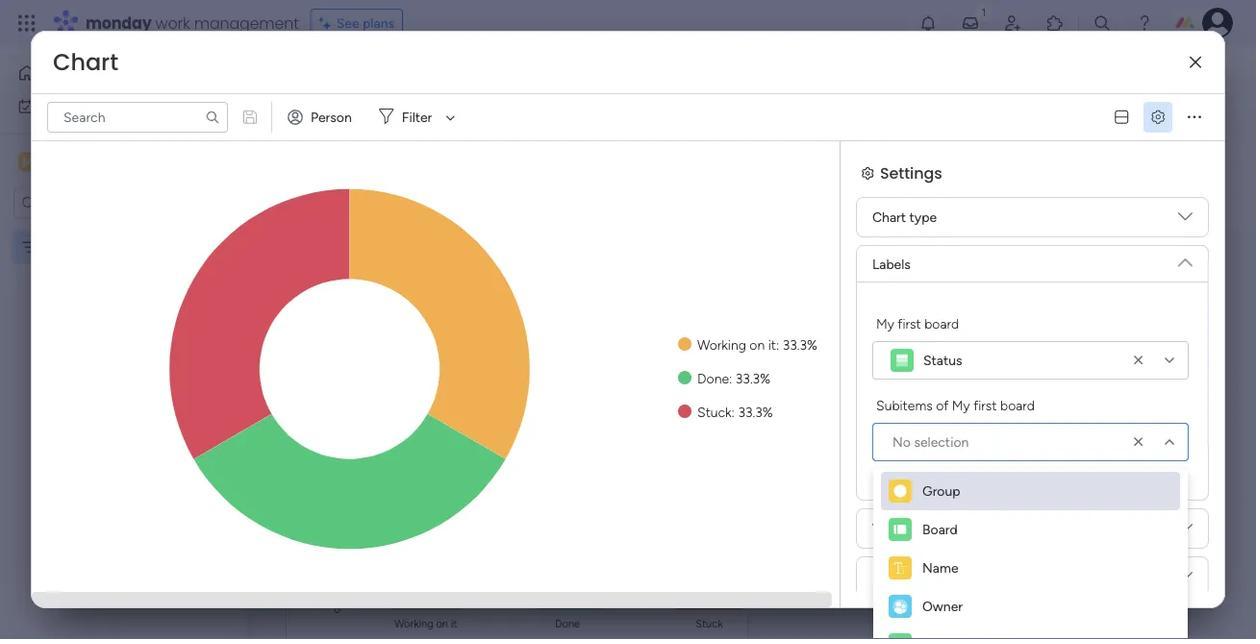 Task type: describe. For each thing, give the bounding box(es) containing it.
monday work management
[[86, 12, 299, 34]]

no selection
[[893, 434, 969, 451]]

subitems of my first board group
[[873, 395, 1189, 462]]

first for the my first board group
[[898, 316, 921, 332]]

add
[[458, 116, 483, 132]]

new
[[299, 116, 327, 133]]

workspace selection element
[[18, 151, 161, 176]]

help image
[[1135, 13, 1154, 33]]

My first board field
[[292, 59, 461, 91]]

33.3% for done : 33.3%
[[736, 370, 771, 387]]

done
[[697, 370, 729, 387]]

33.3% for stuck : 33.3%
[[738, 404, 773, 420]]

chart main content
[[255, 229, 1256, 640]]

my work button
[[12, 91, 207, 122]]

Filter dashboard by text search field
[[47, 102, 228, 133]]

my first board for the my first board group
[[876, 316, 959, 332]]

see plans
[[336, 15, 395, 31]]

project
[[331, 116, 374, 133]]

my inside "button"
[[42, 98, 61, 114]]

no
[[893, 434, 911, 451]]

new project button
[[291, 109, 382, 140]]

invite members image
[[1003, 13, 1023, 33]]

home button
[[12, 58, 207, 89]]

main
[[44, 153, 78, 171]]

select product image
[[17, 13, 37, 33]]

workspace
[[82, 153, 158, 171]]

type
[[910, 209, 937, 226]]

filter
[[402, 109, 432, 126]]

working
[[697, 337, 746, 353]]

board for the my first board group
[[925, 316, 959, 332]]

new project
[[299, 116, 374, 133]]

it
[[768, 337, 776, 353]]

subitems of my first board
[[876, 397, 1035, 414]]

: for stuck : 33.3%
[[732, 404, 735, 420]]

board
[[923, 522, 958, 538]]

chart type
[[873, 209, 937, 226]]

search everything image
[[1093, 13, 1112, 33]]

work for monday
[[155, 12, 190, 34]]

chart inside main content
[[317, 256, 366, 281]]

0 vertical spatial :
[[776, 337, 779, 353]]

v2 settings line image
[[1152, 110, 1165, 124]]

m
[[22, 154, 34, 170]]

plans
[[363, 15, 395, 31]]

my first board heading
[[876, 314, 959, 334]]

my inside field
[[297, 59, 331, 91]]

see
[[336, 15, 359, 31]]

first for my first board field
[[337, 59, 380, 91]]

first inside 'group'
[[974, 397, 997, 414]]

on
[[750, 337, 765, 353]]

stuck : 33.3%
[[697, 404, 773, 420]]

values
[[873, 521, 912, 537]]

0 vertical spatial 33.3%
[[783, 337, 818, 353]]

3 dapulse dropdown down arrow image from the top
[[1178, 521, 1193, 543]]

name
[[923, 560, 959, 577]]

1 vertical spatial chart
[[873, 209, 906, 226]]

done : 33.3%
[[697, 370, 771, 387]]

work for my
[[64, 98, 93, 114]]

management
[[194, 12, 299, 34]]

monday
[[86, 12, 152, 34]]

more settings
[[873, 569, 956, 585]]

settings
[[880, 162, 942, 184]]

inbox image
[[961, 13, 980, 33]]

0 vertical spatial chart
[[53, 46, 118, 78]]

angle down image
[[391, 117, 400, 132]]



Task type: vqa. For each thing, say whether or not it's contained in the screenshot.
Options icon
no



Task type: locate. For each thing, give the bounding box(es) containing it.
chart
[[53, 46, 118, 78], [873, 209, 906, 226], [317, 256, 366, 281]]

0 horizontal spatial work
[[64, 98, 93, 114]]

widget
[[486, 116, 528, 132]]

arrow down image
[[439, 106, 462, 129]]

2 horizontal spatial chart
[[873, 209, 906, 226]]

my
[[297, 59, 331, 91], [42, 98, 61, 114], [876, 316, 895, 332], [952, 397, 970, 414]]

workspace image
[[18, 152, 38, 173]]

2 horizontal spatial board
[[1000, 397, 1035, 414]]

1 dapulse dropdown down arrow image from the top
[[1178, 210, 1193, 231]]

notifications image
[[919, 13, 938, 33]]

33.3%
[[783, 337, 818, 353], [736, 370, 771, 387], [738, 404, 773, 420]]

board down the my first board group
[[1000, 397, 1035, 414]]

my down "labels"
[[876, 316, 895, 332]]

0 vertical spatial dapulse dropdown down arrow image
[[1178, 210, 1193, 231]]

main workspace
[[44, 153, 158, 171]]

add widget button
[[422, 109, 536, 139]]

None search field
[[47, 102, 228, 133]]

board inside 'group'
[[1000, 397, 1035, 414]]

subitems of my first board heading
[[876, 395, 1035, 416]]

33.3% right it
[[783, 337, 818, 353]]

my up person popup button
[[297, 59, 331, 91]]

2 horizontal spatial first
[[974, 397, 997, 414]]

1 vertical spatial work
[[64, 98, 93, 114]]

2 vertical spatial dapulse dropdown down arrow image
[[1178, 521, 1193, 543]]

dapulse dropdown down arrow image
[[1178, 569, 1193, 591]]

1 horizontal spatial work
[[155, 12, 190, 34]]

my inside group
[[876, 316, 895, 332]]

0 vertical spatial first
[[337, 59, 380, 91]]

1 vertical spatial dapulse dropdown down arrow image
[[1178, 248, 1193, 270]]

0 vertical spatial board
[[386, 59, 456, 91]]

dapulse x slim image
[[1190, 56, 1202, 70]]

my first board group
[[873, 314, 1189, 380]]

2 vertical spatial :
[[732, 404, 735, 420]]

board up filter
[[386, 59, 456, 91]]

1 horizontal spatial first
[[898, 316, 921, 332]]

my first board inside my first board field
[[297, 59, 456, 91]]

see plans button
[[310, 9, 403, 38]]

more
[[873, 569, 904, 585]]

person button
[[280, 102, 363, 133]]

Chart field
[[48, 46, 123, 78]]

board
[[386, 59, 456, 91], [925, 316, 959, 332], [1000, 397, 1035, 414]]

1 horizontal spatial chart
[[317, 256, 366, 281]]

my inside 'group'
[[952, 397, 970, 414]]

: for done : 33.3%
[[729, 370, 732, 387]]

working on it : 33.3%
[[697, 337, 818, 353]]

dapulse dropdown down arrow image for my first board
[[1178, 248, 1193, 270]]

my first board up status on the bottom of page
[[876, 316, 959, 332]]

0 horizontal spatial first
[[337, 59, 380, 91]]

apps image
[[1046, 13, 1065, 33]]

work inside "button"
[[64, 98, 93, 114]]

: up stuck : 33.3%
[[729, 370, 732, 387]]

first
[[337, 59, 380, 91], [898, 316, 921, 332], [974, 397, 997, 414]]

1 vertical spatial board
[[925, 316, 959, 332]]

2 vertical spatial board
[[1000, 397, 1035, 414]]

list box
[[0, 227, 245, 523]]

1 vertical spatial :
[[729, 370, 732, 387]]

board up status on the bottom of page
[[925, 316, 959, 332]]

work right monday
[[155, 12, 190, 34]]

2 vertical spatial chart
[[317, 256, 366, 281]]

0 horizontal spatial my first board
[[297, 59, 456, 91]]

dapulse dropdown down arrow image
[[1178, 210, 1193, 231], [1178, 248, 1193, 270], [1178, 521, 1193, 543]]

0 horizontal spatial board
[[386, 59, 456, 91]]

33.3% down done : 33.3%
[[738, 404, 773, 420]]

of
[[936, 397, 949, 414]]

board for my first board field
[[386, 59, 456, 91]]

my first board for my first board field
[[297, 59, 456, 91]]

status
[[923, 353, 963, 369]]

1 vertical spatial 33.3%
[[736, 370, 771, 387]]

my down home at the top
[[42, 98, 61, 114]]

2 vertical spatial 33.3%
[[738, 404, 773, 420]]

my work
[[42, 98, 93, 114]]

person
[[311, 109, 352, 126]]

home
[[44, 65, 81, 81]]

my first board
[[297, 59, 456, 91], [876, 316, 959, 332]]

subitems
[[876, 397, 933, 414]]

filter button
[[371, 102, 462, 133]]

first down "labels"
[[898, 316, 921, 332]]

0 horizontal spatial chart
[[53, 46, 118, 78]]

1 vertical spatial my first board
[[876, 316, 959, 332]]

first up project
[[337, 59, 380, 91]]

v2 split view image
[[1115, 110, 1129, 124]]

33.3% down on
[[736, 370, 771, 387]]

1 horizontal spatial board
[[925, 316, 959, 332]]

: down done : 33.3%
[[732, 404, 735, 420]]

2 dapulse dropdown down arrow image from the top
[[1178, 248, 1193, 270]]

search image
[[205, 110, 220, 125]]

group
[[923, 483, 961, 500]]

2 vertical spatial first
[[974, 397, 997, 414]]

: right on
[[776, 337, 779, 353]]

1 vertical spatial first
[[898, 316, 921, 332]]

stuck
[[697, 404, 732, 420]]

first inside group
[[898, 316, 921, 332]]

board inside field
[[386, 59, 456, 91]]

my first board down plans
[[297, 59, 456, 91]]

1 horizontal spatial my first board
[[876, 316, 959, 332]]

dapulse dropdown down arrow image for labels
[[1178, 210, 1193, 231]]

john smith image
[[1202, 8, 1233, 38]]

add widget
[[458, 116, 528, 132]]

:
[[776, 337, 779, 353], [729, 370, 732, 387], [732, 404, 735, 420]]

selection
[[914, 434, 969, 451]]

first right of
[[974, 397, 997, 414]]

0 vertical spatial work
[[155, 12, 190, 34]]

1 image
[[975, 1, 993, 23]]

board inside group
[[925, 316, 959, 332]]

0 vertical spatial my first board
[[297, 59, 456, 91]]

work
[[155, 12, 190, 34], [64, 98, 93, 114]]

work down home at the top
[[64, 98, 93, 114]]

more dots image
[[1188, 110, 1202, 124]]

settings
[[907, 569, 956, 585]]

first inside field
[[337, 59, 380, 91]]

owner
[[923, 599, 963, 615]]

my right of
[[952, 397, 970, 414]]

option
[[0, 230, 245, 234]]

labels
[[873, 256, 911, 272]]

my first board inside the my first board group
[[876, 316, 959, 332]]



